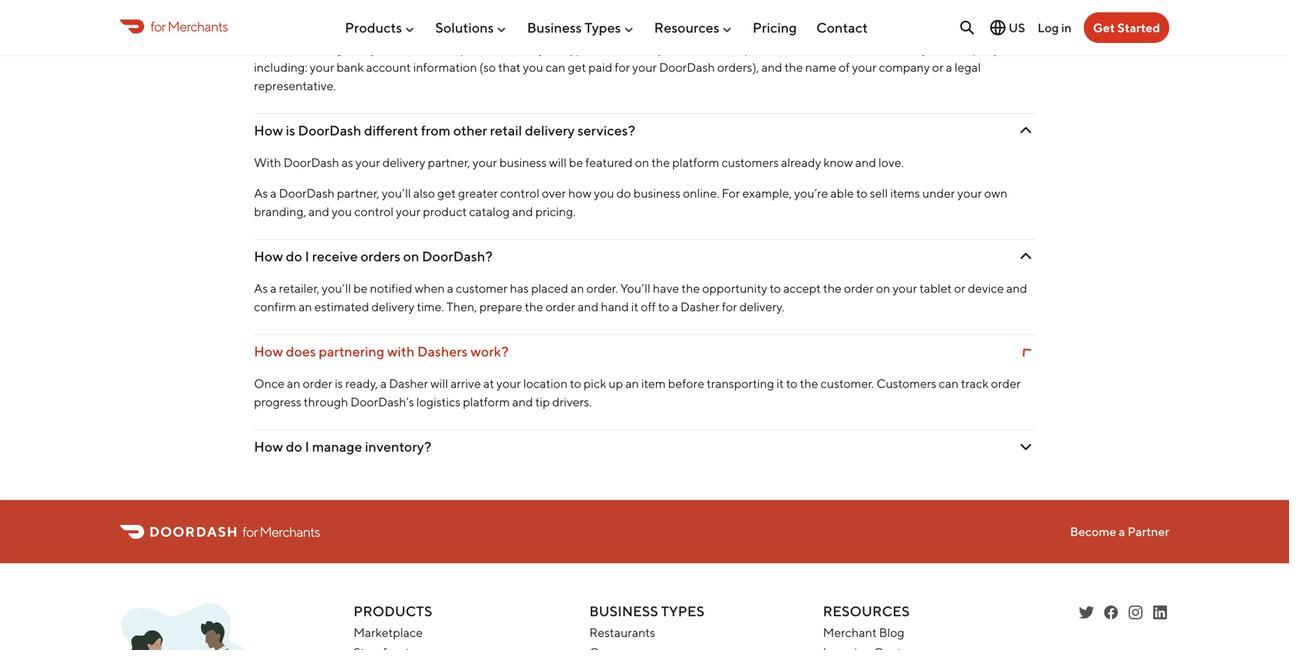 Task type: vqa. For each thing, say whether or not it's contained in the screenshot.
leftmost ORDERING
no



Task type: locate. For each thing, give the bounding box(es) containing it.
0 vertical spatial merchants
[[168, 18, 228, 34]]

catalog
[[469, 204, 510, 219]]

it left the off
[[631, 300, 639, 314]]

as inside as a retailer, you'll be notified when a customer has placed an order. you'll have the opportunity to accept the order on your tablet or device and confirm an estimated delivery time. then, prepare the order and hand it off to a dasher for delivery.
[[254, 281, 268, 296]]

0 horizontal spatial be
[[354, 281, 368, 296]]

4 how from the top
[[254, 438, 283, 455]]

0 vertical spatial control
[[500, 186, 540, 201]]

do
[[292, 9, 309, 25], [617, 186, 631, 201], [286, 248, 302, 265], [286, 438, 302, 455]]

will
[[681, 42, 698, 56], [549, 155, 567, 170], [431, 376, 448, 391]]

is down representative.
[[286, 122, 295, 139]]

0 vertical spatial of
[[593, 42, 604, 56]]

1 how from the top
[[254, 122, 283, 139]]

1 horizontal spatial can
[[939, 376, 959, 391]]

you up account
[[371, 42, 391, 56]]

2 chevron down image from the top
[[1017, 121, 1035, 140]]

that
[[346, 42, 368, 56], [498, 60, 521, 75]]

resources up merchant blog link
[[823, 603, 910, 620]]

an up progress
[[287, 376, 301, 391]]

some
[[789, 42, 819, 56]]

chevron down image
[[1017, 8, 1035, 26], [1017, 121, 1035, 140], [1017, 247, 1035, 266], [1017, 343, 1035, 361]]

facebook image
[[1102, 603, 1121, 622]]

1 horizontal spatial it
[[777, 376, 784, 391]]

know
[[824, 155, 853, 170]]

1 horizontal spatial of
[[839, 60, 850, 75]]

greater
[[458, 186, 498, 201]]

0 horizontal spatial of
[[593, 42, 604, 56]]

your down confirming
[[310, 60, 334, 75]]

location
[[524, 376, 568, 391]]

do inside as a doordash partner, you'll also get greater control over how you do business online. for example, you're able to sell items under your own branding, and you control your product catalog and pricing.
[[617, 186, 631, 201]]

0 horizontal spatial can
[[546, 60, 566, 75]]

customers
[[722, 155, 779, 170]]

0 horizontal spatial get
[[438, 186, 456, 201]]

doordash up branding,
[[279, 186, 335, 201]]

an left order.
[[571, 281, 584, 296]]

as
[[254, 186, 268, 201], [254, 281, 268, 296]]

is
[[286, 122, 295, 139], [335, 376, 343, 391]]

you'll left also
[[382, 186, 411, 201]]

1 horizontal spatial business
[[590, 603, 659, 620]]

chevron down image for what do i need in order to sign up for retail delivery?
[[1017, 8, 1035, 26]]

0 vertical spatial types
[[585, 19, 621, 36]]

log
[[1038, 20, 1059, 35]]

products up meet
[[345, 19, 402, 36]]

as up the confirm at the top left of page
[[254, 281, 268, 296]]

logistics
[[417, 395, 461, 409]]

your inside once an order is ready, a dasher will arrive at your location to pick up an item before transporting it to the customer. customers can track order progress through doordash's logistics platform and tip drivers.
[[497, 376, 521, 391]]

information down contact
[[821, 42, 885, 56]]

be up how
[[569, 155, 583, 170]]

the left customer.
[[800, 376, 819, 391]]

as a retailer, you'll be notified when a customer has placed an order. you'll have the opportunity to accept the order on your tablet or device and confirm an estimated delivery time. then, prepare the order and hand it off to a dasher for delivery.
[[254, 281, 1028, 314]]

will right business,
[[681, 42, 698, 56]]

in right log
[[1062, 20, 1072, 35]]

0 horizontal spatial business
[[527, 19, 582, 36]]

1 vertical spatial can
[[939, 376, 959, 391]]

1 chevron down image from the top
[[1017, 8, 1035, 26]]

1 vertical spatial business
[[634, 186, 681, 201]]

chevron down image for how do i receive orders on doordash?
[[1017, 247, 1035, 266]]

device
[[968, 281, 1004, 296]]

online.
[[683, 186, 720, 201]]

delivery inside as a retailer, you'll be notified when a customer has placed an order. you'll have the opportunity to accept the order on your tablet or device and confirm an estimated delivery time. then, prepare the order and hand it off to a dasher for delivery.
[[372, 300, 415, 314]]

it inside once an order is ready, a dasher will arrive at your location to pick up an item before transporting it to the customer. customers can track order progress through doordash's logistics platform and tip drivers.
[[777, 376, 784, 391]]

2 vertical spatial on
[[876, 281, 891, 296]]

get up product
[[438, 186, 456, 201]]

is up through
[[335, 376, 343, 391]]

as for as a doordash partner, you'll also get greater control over how you do business online. for example, you're able to sell items under your own branding, and you control your product catalog and pricing.
[[254, 186, 268, 201]]

business up type
[[527, 19, 582, 36]]

0 vertical spatial it
[[631, 300, 639, 314]]

and
[[762, 60, 783, 75], [856, 155, 877, 170], [309, 204, 329, 219], [512, 204, 533, 219], [1007, 281, 1028, 296], [578, 300, 599, 314], [512, 395, 533, 409]]

a left legal
[[946, 60, 953, 75]]

that up bank
[[346, 42, 368, 56]]

1 horizontal spatial merchants
[[260, 523, 320, 540]]

0 horizontal spatial business
[[500, 155, 547, 170]]

1 vertical spatial need
[[701, 42, 729, 56]]

you'll
[[382, 186, 411, 201], [322, 281, 351, 296]]

1 vertical spatial as
[[254, 281, 268, 296]]

get
[[568, 60, 586, 75], [438, 186, 456, 201]]

and down provide in the top of the page
[[762, 60, 783, 75]]

0 horizontal spatial platform
[[463, 395, 510, 409]]

up right sign
[[448, 9, 465, 25]]

to up the drivers.
[[570, 376, 581, 391]]

1 vertical spatial platform
[[463, 395, 510, 409]]

and inside after confirming that you meet the requirements for your type of business, you will need to provide some information about your company, including: your bank account information (so that you can get paid for your doordash orders), and the name of your company or a legal representative.
[[762, 60, 783, 75]]

retail right other
[[490, 122, 522, 139]]

1 vertical spatial dasher
[[389, 376, 428, 391]]

2 vertical spatial delivery
[[372, 300, 415, 314]]

how does partnering with dashers work?
[[254, 343, 509, 360]]

your right the at
[[497, 376, 521, 391]]

on inside as a retailer, you'll be notified when a customer has placed an order. you'll have the opportunity to accept the order on your tablet or device and confirm an estimated delivery time. then, prepare the order and hand it off to a dasher for delivery.
[[876, 281, 891, 296]]

(so
[[480, 60, 496, 75]]

progress
[[254, 395, 301, 409]]

requirements
[[445, 42, 519, 56]]

or inside as a retailer, you'll be notified when a customer has placed an order. you'll have the opportunity to accept the order on your tablet or device and confirm an estimated delivery time. then, prepare the order and hand it off to a dasher for delivery.
[[955, 281, 966, 296]]

0 vertical spatial need
[[319, 9, 351, 25]]

an
[[571, 281, 584, 296], [299, 300, 312, 314], [287, 376, 301, 391], [626, 376, 639, 391]]

twitter link
[[1078, 603, 1096, 622]]

0 vertical spatial dasher
[[681, 300, 720, 314]]

merchant blog
[[823, 625, 905, 640]]

0 vertical spatial products
[[345, 19, 402, 36]]

a inside after confirming that you meet the requirements for your type of business, you will need to provide some information about your company, including: your bank account information (so that you can get paid for your doordash orders), and the name of your company or a legal representative.
[[946, 60, 953, 75]]

your left tablet
[[893, 281, 918, 296]]

the right have
[[682, 281, 700, 296]]

how up retailer, in the left of the page
[[254, 248, 283, 265]]

can down type
[[546, 60, 566, 75]]

as a doordash partner, you'll also get greater control over how you do business online. for example, you're able to sell items under your own branding, and you control your product catalog and pricing.
[[254, 186, 1008, 219]]

information
[[821, 42, 885, 56], [413, 60, 477, 75]]

0 vertical spatial or
[[933, 60, 944, 75]]

you'll inside as a doordash partner, you'll also get greater control over how you do business online. for example, you're able to sell items under your own branding, and you control your product catalog and pricing.
[[382, 186, 411, 201]]

0 vertical spatial i
[[312, 9, 316, 25]]

need up orders),
[[701, 42, 729, 56]]

you up "receive"
[[332, 204, 352, 219]]

a up branding,
[[270, 186, 277, 201]]

representative.
[[254, 78, 336, 93]]

business up over
[[500, 155, 547, 170]]

or right tablet
[[955, 281, 966, 296]]

manage
[[312, 438, 362, 455]]

order up meet
[[368, 9, 401, 25]]

hand
[[601, 300, 629, 314]]

can left track
[[939, 376, 959, 391]]

be inside as a retailer, you'll be notified when a customer has placed an order. you'll have the opportunity to accept the order on your tablet or device and confirm an estimated delivery time. then, prepare the order and hand it off to a dasher for delivery.
[[354, 281, 368, 296]]

1 vertical spatial you'll
[[322, 281, 351, 296]]

i for need
[[312, 9, 316, 25]]

the right meet
[[424, 42, 443, 56]]

how up with on the left of the page
[[254, 122, 283, 139]]

on
[[635, 155, 649, 170], [403, 248, 419, 265], [876, 281, 891, 296]]

retail up requirements
[[488, 9, 520, 25]]

1 vertical spatial control
[[354, 204, 394, 219]]

0 vertical spatial delivery
[[525, 122, 575, 139]]

get down type
[[568, 60, 586, 75]]

2 as from the top
[[254, 281, 268, 296]]

need inside after confirming that you meet the requirements for your type of business, you will need to provide some information about your company, including: your bank account information (so that you can get paid for your doordash orders), and the name of your company or a legal representative.
[[701, 42, 729, 56]]

1 horizontal spatial information
[[821, 42, 885, 56]]

0 horizontal spatial partner,
[[337, 186, 380, 201]]

doordash down resources link
[[659, 60, 715, 75]]

dashers
[[417, 343, 468, 360]]

2 horizontal spatial will
[[681, 42, 698, 56]]

0 horizontal spatial need
[[319, 9, 351, 25]]

or
[[933, 60, 944, 75], [955, 281, 966, 296]]

3 chevron down image from the top
[[1017, 247, 1035, 266]]

on left tablet
[[876, 281, 891, 296]]

business
[[527, 19, 582, 36], [590, 603, 659, 620]]

and left love.
[[856, 155, 877, 170]]

1 vertical spatial that
[[498, 60, 521, 75]]

1 vertical spatial business
[[590, 603, 659, 620]]

to right the off
[[658, 300, 670, 314]]

orders),
[[718, 60, 759, 75]]

0 vertical spatial you'll
[[382, 186, 411, 201]]

do up retailer, in the left of the page
[[286, 248, 302, 265]]

1 horizontal spatial up
[[609, 376, 623, 391]]

chevron down image
[[1017, 438, 1035, 456]]

and left the 'tip'
[[512, 395, 533, 409]]

resources
[[654, 19, 720, 36], [823, 603, 910, 620]]

partner, down how is doordash different from other retail delivery services?
[[428, 155, 470, 170]]

you'll up "estimated"
[[322, 281, 351, 296]]

4 chevron down image from the top
[[1017, 343, 1035, 361]]

0 vertical spatial for merchants
[[150, 18, 228, 34]]

need up confirming
[[319, 9, 351, 25]]

an left the item
[[626, 376, 639, 391]]

products inside products link
[[345, 19, 402, 36]]

resources up business,
[[654, 19, 720, 36]]

doordash up as
[[298, 122, 361, 139]]

business left 'online.'
[[634, 186, 681, 201]]

1 horizontal spatial get
[[568, 60, 586, 75]]

0 vertical spatial can
[[546, 60, 566, 75]]

1 vertical spatial up
[[609, 376, 623, 391]]

0 vertical spatial that
[[346, 42, 368, 56]]

delivery up with doordash as your delivery partner, your business will be featured on the platform customers already know and love.
[[525, 122, 575, 139]]

restaurants
[[590, 625, 655, 640]]

0 horizontal spatial you'll
[[322, 281, 351, 296]]

1 vertical spatial is
[[335, 376, 343, 391]]

order down placed at the top left of the page
[[546, 300, 576, 314]]

as inside as a doordash partner, you'll also get greater control over how you do business online. for example, you're able to sell items under your own branding, and you control your product catalog and pricing.
[[254, 186, 268, 201]]

1 horizontal spatial that
[[498, 60, 521, 75]]

partner
[[1128, 524, 1170, 539]]

1 horizontal spatial is
[[335, 376, 343, 391]]

control left over
[[500, 186, 540, 201]]

for
[[467, 9, 485, 25], [150, 18, 166, 34], [521, 42, 536, 56], [615, 60, 630, 75], [722, 300, 737, 314], [243, 523, 258, 540]]

1 horizontal spatial will
[[549, 155, 567, 170]]

1 horizontal spatial platform
[[673, 155, 720, 170]]

1 horizontal spatial types
[[661, 603, 705, 620]]

work?
[[471, 343, 509, 360]]

do left manage
[[286, 438, 302, 455]]

0 vertical spatial be
[[569, 155, 583, 170]]

through
[[304, 395, 348, 409]]

item
[[641, 376, 666, 391]]

0 horizontal spatial it
[[631, 300, 639, 314]]

0 horizontal spatial or
[[933, 60, 944, 75]]

to left the "sell"
[[857, 186, 868, 201]]

0 horizontal spatial on
[[403, 248, 419, 265]]

0 horizontal spatial control
[[354, 204, 394, 219]]

1 horizontal spatial business
[[634, 186, 681, 201]]

an down retailer, in the left of the page
[[299, 300, 312, 314]]

linkedin image
[[1151, 603, 1170, 622]]

2 vertical spatial i
[[305, 438, 309, 455]]

account
[[366, 60, 411, 75]]

platform
[[673, 155, 720, 170], [463, 395, 510, 409]]

a up doordash's
[[380, 376, 387, 391]]

drivers.
[[553, 395, 592, 409]]

your down also
[[396, 204, 421, 219]]

dasher
[[681, 300, 720, 314], [389, 376, 428, 391]]

off
[[641, 300, 656, 314]]

will inside after confirming that you meet the requirements for your type of business, you will need to provide some information about your company, including: your bank account information (so that you can get paid for your doordash orders), and the name of your company or a legal representative.
[[681, 42, 698, 56]]

delivery
[[525, 122, 575, 139], [383, 155, 426, 170], [372, 300, 415, 314]]

1 horizontal spatial need
[[701, 42, 729, 56]]

it
[[631, 300, 639, 314], [777, 376, 784, 391]]

1 vertical spatial get
[[438, 186, 456, 201]]

do right what
[[292, 9, 309, 25]]

0 vertical spatial on
[[635, 155, 649, 170]]

control
[[500, 186, 540, 201], [354, 204, 394, 219]]

with
[[387, 343, 415, 360]]

1 horizontal spatial on
[[635, 155, 649, 170]]

1 horizontal spatial partner,
[[428, 155, 470, 170]]

1 horizontal spatial be
[[569, 155, 583, 170]]

for inside as a retailer, you'll be notified when a customer has placed an order. you'll have the opportunity to accept the order on your tablet or device and confirm an estimated delivery time. then, prepare the order and hand it off to a dasher for delivery.
[[722, 300, 737, 314]]

to right transporting
[[786, 376, 798, 391]]

1 vertical spatial resources
[[823, 603, 910, 620]]

1 horizontal spatial or
[[955, 281, 966, 296]]

1 horizontal spatial dasher
[[681, 300, 720, 314]]

orders
[[361, 248, 401, 265]]

2 how from the top
[[254, 248, 283, 265]]

do for how do i receive orders on doordash?
[[286, 248, 302, 265]]

with doordash as your delivery partner, your business will be featured on the platform customers already know and love.
[[254, 155, 904, 170]]

0 horizontal spatial will
[[431, 376, 448, 391]]

in
[[353, 9, 365, 25], [1062, 20, 1072, 35]]

be up "estimated"
[[354, 281, 368, 296]]

2 horizontal spatial on
[[876, 281, 891, 296]]

control up how do i receive orders on doordash?
[[354, 204, 394, 219]]

dasher inside as a retailer, you'll be notified when a customer has placed an order. you'll have the opportunity to accept the order on your tablet or device and confirm an estimated delivery time. then, prepare the order and hand it off to a dasher for delivery.
[[681, 300, 720, 314]]

name
[[806, 60, 837, 75]]

1 vertical spatial of
[[839, 60, 850, 75]]

also
[[413, 186, 435, 201]]

chevron down image for how is doordash different from other retail delivery services?
[[1017, 121, 1035, 140]]

can inside once an order is ready, a dasher will arrive at your location to pick up an item before transporting it to the customer. customers can track order progress through doordash's logistics platform and tip drivers.
[[939, 376, 959, 391]]

1 horizontal spatial you'll
[[382, 186, 411, 201]]

3 how from the top
[[254, 343, 283, 360]]

0 vertical spatial get
[[568, 60, 586, 75]]

2 vertical spatial will
[[431, 376, 448, 391]]

1 vertical spatial on
[[403, 248, 419, 265]]

how for how do i manage inventory?
[[254, 438, 283, 455]]

get inside after confirming that you meet the requirements for your type of business, you will need to provide some information about your company, including: your bank account information (so that you can get paid for your doordash orders), and the name of your company or a legal representative.
[[568, 60, 586, 75]]

platform down the at
[[463, 395, 510, 409]]

of right name
[[839, 60, 850, 75]]

company
[[879, 60, 930, 75]]

for merchants link
[[120, 16, 228, 37]]

is inside once an order is ready, a dasher will arrive at your location to pick up an item before transporting it to the customer. customers can track order progress through doordash's logistics platform and tip drivers.
[[335, 376, 343, 391]]

solutions
[[435, 19, 494, 36]]

confirming
[[284, 42, 343, 56]]

doordash for merchants image
[[120, 603, 252, 650]]

on right orders
[[403, 248, 419, 265]]

dasher up doordash's
[[389, 376, 428, 391]]

0 horizontal spatial is
[[286, 122, 295, 139]]

0 horizontal spatial information
[[413, 60, 477, 75]]

get started
[[1093, 20, 1161, 35]]

1 vertical spatial partner,
[[337, 186, 380, 201]]

doordash left as
[[284, 155, 339, 170]]

pricing.
[[536, 204, 576, 219]]

you'll inside as a retailer, you'll be notified when a customer has placed an order. you'll have the opportunity to accept the order on your tablet or device and confirm an estimated delivery time. then, prepare the order and hand it off to a dasher for delivery.
[[322, 281, 351, 296]]

how down progress
[[254, 438, 283, 455]]

chevron down image for how does partnering with dashers work?
[[1017, 343, 1035, 361]]

0 vertical spatial up
[[448, 9, 465, 25]]

that right (so
[[498, 60, 521, 75]]

linkedin link
[[1151, 603, 1170, 622]]

a up the confirm at the top left of page
[[270, 281, 277, 296]]

1 vertical spatial or
[[955, 281, 966, 296]]

partner,
[[428, 155, 470, 170], [337, 186, 380, 201]]

0 horizontal spatial for merchants
[[150, 18, 228, 34]]

platform up 'online.'
[[673, 155, 720, 170]]

partner, down as
[[337, 186, 380, 201]]

i left "receive"
[[305, 248, 309, 265]]

1 vertical spatial i
[[305, 248, 309, 265]]

1 vertical spatial will
[[549, 155, 567, 170]]

dasher inside once an order is ready, a dasher will arrive at your location to pick up an item before transporting it to the customer. customers can track order progress through doordash's logistics platform and tip drivers.
[[389, 376, 428, 391]]

how for how does partnering with dashers work?
[[254, 343, 283, 360]]

i left manage
[[305, 438, 309, 455]]

information down requirements
[[413, 60, 477, 75]]

it inside as a retailer, you'll be notified when a customer has placed an order. you'll have the opportunity to accept the order on your tablet or device and confirm an estimated delivery time. then, prepare the order and hand it off to a dasher for delivery.
[[631, 300, 639, 314]]

of up paid
[[593, 42, 604, 56]]

instagram image
[[1127, 603, 1145, 622]]

1 as from the top
[[254, 186, 268, 201]]

up right pick
[[609, 376, 623, 391]]

your left type
[[539, 42, 563, 56]]

as for as a retailer, you'll be notified when a customer has placed an order. you'll have the opportunity to accept the order on your tablet or device and confirm an estimated delivery time. then, prepare the order and hand it off to a dasher for delivery.
[[254, 281, 268, 296]]

0 vertical spatial is
[[286, 122, 295, 139]]

1 vertical spatial for merchants
[[243, 523, 320, 540]]

what
[[254, 9, 290, 25]]

0 horizontal spatial types
[[585, 19, 621, 36]]

receive
[[312, 248, 358, 265]]

0 vertical spatial will
[[681, 42, 698, 56]]

doordash
[[659, 60, 715, 75], [298, 122, 361, 139], [284, 155, 339, 170], [279, 186, 335, 201]]

up
[[448, 9, 465, 25], [609, 376, 623, 391]]



Task type: describe. For each thing, give the bounding box(es) containing it.
your up greater
[[473, 155, 497, 170]]

and down order.
[[578, 300, 599, 314]]

you right business,
[[658, 42, 678, 56]]

platform inside once an order is ready, a dasher will arrive at your location to pick up an item before transporting it to the customer. customers can track order progress through doordash's logistics platform and tip drivers.
[[463, 395, 510, 409]]

retailer,
[[279, 281, 320, 296]]

will inside once an order is ready, a dasher will arrive at your location to pick up an item before transporting it to the customer. customers can track order progress through doordash's logistics platform and tip drivers.
[[431, 376, 448, 391]]

a right "when"
[[447, 281, 454, 296]]

0 horizontal spatial merchants
[[168, 18, 228, 34]]

become
[[1070, 524, 1117, 539]]

pick
[[584, 376, 606, 391]]

for
[[722, 186, 740, 201]]

have
[[653, 281, 679, 296]]

when
[[415, 281, 445, 296]]

to inside as a doordash partner, you'll also get greater control over how you do business online. for example, you're able to sell items under your own branding, and you control your product catalog and pricing.
[[857, 186, 868, 201]]

pricing
[[753, 19, 797, 36]]

business,
[[606, 42, 656, 56]]

partner, inside as a doordash partner, you'll also get greater control over how you do business online. for example, you're able to sell items under your own branding, and you control your product catalog and pricing.
[[337, 186, 380, 201]]

customers
[[877, 376, 937, 391]]

0 vertical spatial business
[[500, 155, 547, 170]]

0 vertical spatial retail
[[488, 9, 520, 25]]

sign
[[420, 9, 445, 25]]

before
[[668, 376, 705, 391]]

opportunity
[[703, 281, 768, 296]]

the down "some"
[[785, 60, 803, 75]]

featured
[[586, 155, 633, 170]]

facebook link
[[1102, 603, 1121, 622]]

1 vertical spatial retail
[[490, 122, 522, 139]]

0 horizontal spatial up
[[448, 9, 465, 25]]

i for receive
[[305, 248, 309, 265]]

transporting
[[707, 376, 775, 391]]

and right device
[[1007, 281, 1028, 296]]

track
[[961, 376, 989, 391]]

provide
[[745, 42, 787, 56]]

business types link
[[527, 13, 635, 42]]

notified
[[370, 281, 413, 296]]

become a partner link
[[1070, 524, 1170, 539]]

your left company
[[852, 60, 877, 75]]

0 horizontal spatial resources
[[654, 19, 720, 36]]

prepare
[[480, 300, 523, 314]]

0 vertical spatial partner,
[[428, 155, 470, 170]]

accept
[[784, 281, 821, 296]]

restaurants link
[[590, 625, 655, 640]]

the up as a doordash partner, you'll also get greater control over how you do business online. for example, you're able to sell items under your own branding, and you control your product catalog and pricing.
[[652, 155, 670, 170]]

1 horizontal spatial resources
[[823, 603, 910, 620]]

contact
[[817, 19, 868, 36]]

the right accept
[[824, 281, 842, 296]]

and right branding,
[[309, 204, 329, 219]]

a left partner
[[1119, 524, 1126, 539]]

0 vertical spatial business
[[527, 19, 582, 36]]

get
[[1093, 20, 1115, 35]]

order up through
[[303, 376, 333, 391]]

doordash inside after confirming that you meet the requirements for your type of business, you will need to provide some information about your company, including: your bank account information (so that you can get paid for your doordash orders), and the name of your company or a legal representative.
[[659, 60, 715, 75]]

solutions link
[[435, 13, 508, 42]]

a inside as a doordash partner, you'll also get greater control over how you do business online. for example, you're able to sell items under your own branding, and you control your product catalog and pricing.
[[270, 186, 277, 201]]

up inside once an order is ready, a dasher will arrive at your location to pick up an item before transporting it to the customer. customers can track order progress through doordash's logistics platform and tip drivers.
[[609, 376, 623, 391]]

the inside once an order is ready, a dasher will arrive at your location to pick up an item before transporting it to the customer. customers can track order progress through doordash's logistics platform and tip drivers.
[[800, 376, 819, 391]]

other
[[453, 122, 487, 139]]

after confirming that you meet the requirements for your type of business, you will need to provide some information about your company, including: your bank account information (so that you can get paid for your doordash orders), and the name of your company or a legal representative.
[[254, 42, 1002, 93]]

type
[[566, 42, 590, 56]]

paid
[[589, 60, 613, 75]]

to left sign
[[404, 9, 417, 25]]

confirm
[[254, 300, 296, 314]]

to inside after confirming that you meet the requirements for your type of business, you will need to provide some information about your company, including: your bank account information (so that you can get paid for your doordash orders), and the name of your company or a legal representative.
[[731, 42, 743, 56]]

own
[[985, 186, 1008, 201]]

for inside for merchants link
[[150, 18, 166, 34]]

and left pricing.
[[512, 204, 533, 219]]

us
[[1009, 20, 1026, 35]]

at
[[483, 376, 494, 391]]

i for manage
[[305, 438, 309, 455]]

merchant
[[823, 625, 877, 640]]

do for what do i need in order to sign up for retail delivery?
[[292, 9, 309, 25]]

1 vertical spatial merchants
[[260, 523, 320, 540]]

0 vertical spatial platform
[[673, 155, 720, 170]]

you'll
[[621, 281, 651, 296]]

your right about
[[922, 42, 947, 56]]

company,
[[949, 42, 1002, 56]]

1 horizontal spatial in
[[1062, 20, 1072, 35]]

marketplace
[[354, 625, 423, 640]]

resources link
[[654, 13, 734, 42]]

branding,
[[254, 204, 306, 219]]

including:
[[254, 60, 307, 75]]

to up delivery.
[[770, 281, 781, 296]]

you're
[[794, 186, 828, 201]]

1 horizontal spatial for merchants
[[243, 523, 320, 540]]

1 vertical spatial business types
[[590, 603, 705, 620]]

doordash inside as a doordash partner, you'll also get greater control over how you do business online. for example, you're able to sell items under your own branding, and you control your product catalog and pricing.
[[279, 186, 335, 201]]

how is doordash different from other retail delivery services?
[[254, 122, 636, 139]]

or inside after confirming that you meet the requirements for your type of business, you will need to provide some information about your company, including: your bank account information (so that you can get paid for your doordash orders), and the name of your company or a legal representative.
[[933, 60, 944, 75]]

does
[[286, 343, 316, 360]]

order right track
[[991, 376, 1021, 391]]

with
[[254, 155, 281, 170]]

types inside 'business types' link
[[585, 19, 621, 36]]

your right as
[[356, 155, 380, 170]]

blog
[[879, 625, 905, 640]]

already
[[781, 155, 821, 170]]

the down has
[[525, 300, 543, 314]]

arrive
[[451, 376, 481, 391]]

1 vertical spatial products
[[354, 603, 433, 620]]

once
[[254, 376, 285, 391]]

globe line image
[[989, 18, 1007, 37]]

products link
[[345, 13, 416, 42]]

over
[[542, 186, 566, 201]]

you right (so
[[523, 60, 543, 75]]

1 horizontal spatial control
[[500, 186, 540, 201]]

a down have
[[672, 300, 678, 314]]

can inside after confirming that you meet the requirements for your type of business, you will need to provide some information about your company, including: your bank account information (so that you can get paid for your doordash orders), and the name of your company or a legal representative.
[[546, 60, 566, 75]]

legal
[[955, 60, 981, 75]]

contact link
[[817, 13, 868, 42]]

tip
[[536, 395, 550, 409]]

doordash's
[[351, 395, 414, 409]]

0 vertical spatial business types
[[527, 19, 621, 36]]

business inside as a doordash partner, you'll also get greater control over how you do business online. for example, you're able to sell items under your own branding, and you control your product catalog and pricing.
[[634, 186, 681, 201]]

started
[[1118, 20, 1161, 35]]

instagram link
[[1127, 603, 1145, 622]]

doordash?
[[422, 248, 493, 265]]

your inside as a retailer, you'll be notified when a customer has placed an order. you'll have the opportunity to accept the order on your tablet or device and confirm an estimated delivery time. then, prepare the order and hand it off to a dasher for delivery.
[[893, 281, 918, 296]]

order.
[[587, 281, 618, 296]]

0 vertical spatial information
[[821, 42, 885, 56]]

order right accept
[[844, 281, 874, 296]]

how do i manage inventory?
[[254, 438, 432, 455]]

from
[[421, 122, 451, 139]]

twitter image
[[1078, 603, 1096, 622]]

do for how do i manage inventory?
[[286, 438, 302, 455]]

1 vertical spatial information
[[413, 60, 477, 75]]

get inside as a doordash partner, you'll also get greater control over how you do business online. for example, you're able to sell items under your own branding, and you control your product catalog and pricing.
[[438, 186, 456, 201]]

then,
[[447, 300, 477, 314]]

and inside once an order is ready, a dasher will arrive at your location to pick up an item before transporting it to the customer. customers can track order progress through doordash's logistics platform and tip drivers.
[[512, 395, 533, 409]]

time.
[[417, 300, 444, 314]]

1 vertical spatial delivery
[[383, 155, 426, 170]]

become a partner
[[1070, 524, 1170, 539]]

items
[[891, 186, 920, 201]]

your down business,
[[633, 60, 657, 75]]

how for how do i receive orders on doordash?
[[254, 248, 283, 265]]

get started button
[[1084, 12, 1170, 43]]

your left own
[[958, 186, 982, 201]]

how for how is doordash different from other retail delivery services?
[[254, 122, 283, 139]]

once an order is ready, a dasher will arrive at your location to pick up an item before transporting it to the customer. customers can track order progress through doordash's logistics platform and tip drivers.
[[254, 376, 1021, 409]]

bank
[[337, 60, 364, 75]]

1 vertical spatial types
[[661, 603, 705, 620]]

able
[[831, 186, 854, 201]]

0 horizontal spatial in
[[353, 9, 365, 25]]

example,
[[743, 186, 792, 201]]

ready,
[[345, 376, 378, 391]]

pricing link
[[753, 13, 797, 42]]

you right how
[[594, 186, 614, 201]]

partnering
[[319, 343, 385, 360]]

a inside once an order is ready, a dasher will arrive at your location to pick up an item before transporting it to the customer. customers can track order progress through doordash's logistics platform and tip drivers.
[[380, 376, 387, 391]]

customer.
[[821, 376, 875, 391]]

what do i need in order to sign up for retail delivery?
[[254, 9, 580, 25]]



